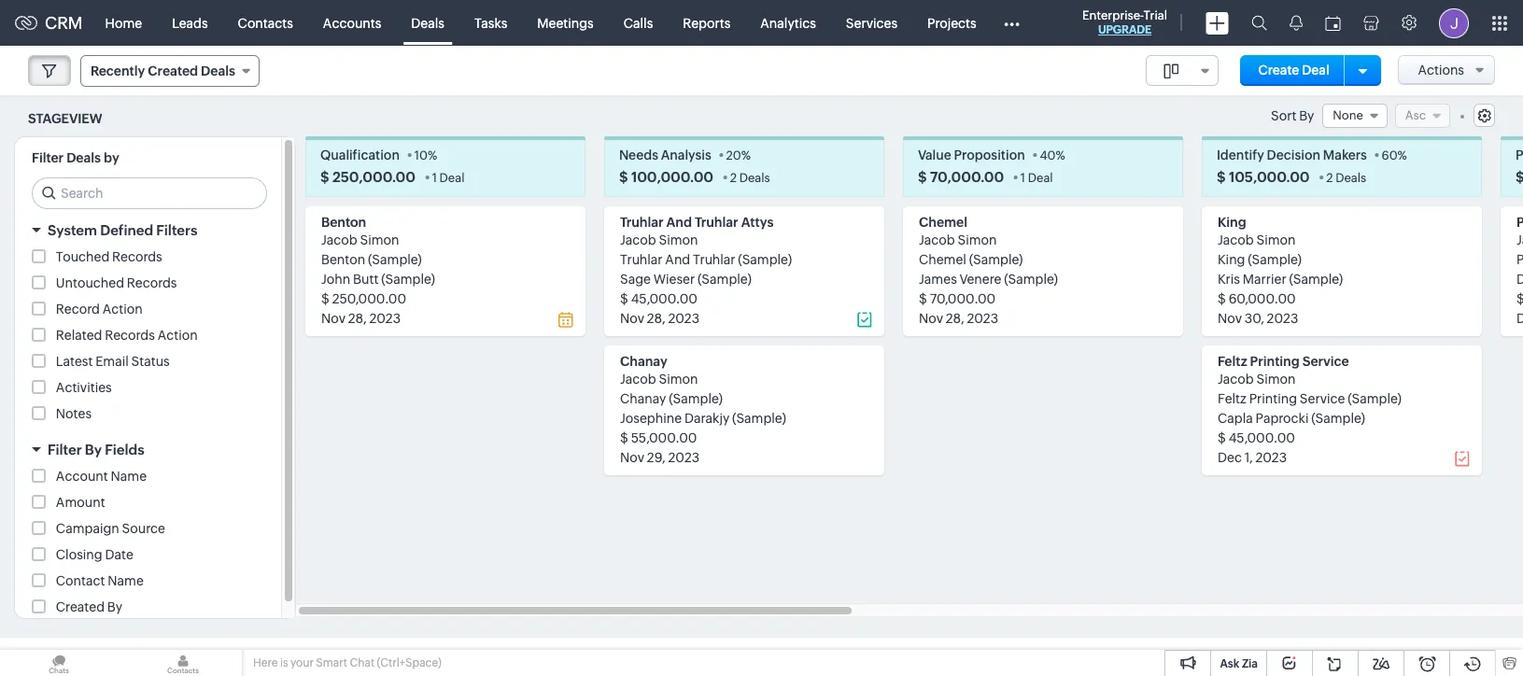 Task type: vqa. For each thing, say whether or not it's contained in the screenshot.
the middle "By"
yes



Task type: describe. For each thing, give the bounding box(es) containing it.
makers
[[1324, 148, 1368, 163]]

created by
[[56, 600, 122, 615]]

deals link
[[396, 0, 460, 45]]

(sample) up josephine darakjy (sample) link
[[669, 392, 723, 407]]

(sample) up capla paprocki (sample) link
[[1348, 392, 1402, 407]]

by for sort
[[1300, 109, 1315, 123]]

home
[[105, 15, 142, 30]]

simon for chemel jacob simon chemel (sample) james venere (sample) $ 70,000.00 nov 28, 2023
[[958, 233, 997, 248]]

amount
[[56, 495, 105, 510]]

closing date
[[56, 548, 133, 563]]

email
[[95, 354, 129, 369]]

calls link
[[609, 0, 668, 45]]

28, for chemel jacob simon chemel (sample) james venere (sample) $ 70,000.00 nov 28, 2023
[[946, 311, 965, 326]]

leads link
[[157, 0, 223, 45]]

truhlar up truhlar and truhlar (sample) link
[[695, 215, 739, 230]]

butt
[[353, 272, 379, 287]]

nov for king jacob simon king (sample) kris marrier (sample) $ 60,000.00 nov 30, 2023
[[1218, 311, 1242, 326]]

$ 250,000.00
[[320, 169, 416, 185]]

1 for 70,000.00
[[1021, 171, 1026, 185]]

truhlar and truhlar (sample) link
[[620, 253, 792, 267]]

1 vertical spatial service
[[1300, 392, 1346, 407]]

untouched records
[[56, 276, 177, 291]]

None field
[[1323, 104, 1388, 128]]

0 horizontal spatial action
[[102, 302, 143, 317]]

2023 for chemel jacob simon chemel (sample) james venere (sample) $ 70,000.00 nov 28, 2023
[[967, 311, 999, 326]]

search image
[[1252, 15, 1268, 31]]

by for created
[[107, 600, 122, 615]]

Recently Created Deals field
[[80, 55, 260, 87]]

(sample) right marrier
[[1290, 272, 1344, 287]]

1 vertical spatial and
[[665, 253, 691, 267]]

jacob inside "feltz printing service jacob simon feltz printing service (sample) capla paprocki (sample) $ 45,000.00 dec 1, 2023"
[[1218, 372, 1254, 387]]

0 vertical spatial and
[[667, 215, 692, 230]]

$ down the needs
[[619, 169, 628, 185]]

simon for king jacob simon king (sample) kris marrier (sample) $ 60,000.00 nov 30, 2023
[[1257, 233, 1296, 248]]

chemel jacob simon chemel (sample) james venere (sample) $ 70,000.00 nov 28, 2023
[[919, 215, 1058, 326]]

marrier
[[1243, 272, 1287, 287]]

create deal
[[1259, 63, 1330, 78]]

ask zia
[[1221, 658, 1258, 671]]

$ inside benton jacob simon benton (sample) john butt (sample) $ 250,000.00 nov 28, 2023
[[321, 292, 330, 307]]

untouched
[[56, 276, 124, 291]]

john butt (sample) link
[[321, 272, 435, 287]]

45,000.00 inside "feltz printing service jacob simon feltz printing service (sample) capla paprocki (sample) $ 45,000.00 dec 1, 2023"
[[1229, 431, 1296, 446]]

chanay link
[[620, 354, 668, 369]]

jacob inside the truhlar and truhlar attys jacob simon truhlar and truhlar (sample) sage wieser (sample) $ 45,000.00 nov 28, 2023
[[620, 233, 657, 248]]

accounts
[[323, 15, 381, 30]]

fields
[[105, 442, 144, 458]]

0 vertical spatial service
[[1303, 354, 1350, 369]]

10
[[414, 149, 428, 163]]

date
[[105, 548, 133, 563]]

$ inside the truhlar and truhlar attys jacob simon truhlar and truhlar (sample) sage wieser (sample) $ 45,000.00 nov 28, 2023
[[620, 292, 629, 307]]

signals element
[[1279, 0, 1314, 46]]

2 for $ 105,000.00
[[1327, 171, 1334, 185]]

analytics
[[761, 15, 816, 30]]

campaign
[[56, 522, 119, 537]]

latest email status
[[56, 354, 170, 369]]

none
[[1333, 108, 1364, 122]]

truhlar up sage
[[620, 253, 663, 267]]

proposition
[[954, 148, 1026, 163]]

55,000.00
[[631, 431, 697, 446]]

1 250,000.00 from the top
[[332, 169, 416, 185]]

ask
[[1221, 658, 1240, 671]]

2 deals for 100,000.00
[[730, 171, 770, 185]]

notes
[[56, 407, 92, 422]]

touched records
[[56, 250, 162, 265]]

$ inside chanay jacob simon chanay (sample) josephine darakjy (sample) $ 55,000.00 nov 29, 2023
[[620, 431, 629, 446]]

feltz printing service (sample) link
[[1218, 392, 1402, 407]]

(ctrl+space)
[[377, 657, 442, 670]]

josephine darakjy (sample) link
[[620, 411, 786, 426]]

sort
[[1271, 109, 1297, 123]]

jacob for chemel jacob simon chemel (sample) james venere (sample) $ 70,000.00 nov 28, 2023
[[919, 233, 955, 248]]

2023 for chanay jacob simon chanay (sample) josephine darakjy (sample) $ 55,000.00 nov 29, 2023
[[668, 451, 700, 466]]

smart
[[316, 657, 348, 670]]

(sample) down attys
[[738, 253, 792, 267]]

accounts link
[[308, 0, 396, 45]]

services
[[846, 15, 898, 30]]

crm link
[[15, 13, 83, 33]]

40 %
[[1040, 149, 1066, 163]]

venere
[[960, 272, 1002, 287]]

campaign source
[[56, 522, 165, 537]]

system
[[48, 223, 97, 239]]

josephine
[[620, 411, 682, 426]]

nov for chemel jacob simon chemel (sample) james venere (sample) $ 70,000.00 nov 28, 2023
[[919, 311, 944, 326]]

% for $ 250,000.00
[[428, 149, 437, 163]]

reports link
[[668, 0, 746, 45]]

value
[[918, 148, 952, 163]]

system defined filters
[[48, 223, 197, 239]]

attys
[[741, 215, 774, 230]]

create
[[1259, 63, 1300, 78]]

enterprise-
[[1083, 8, 1144, 22]]

analytics link
[[746, 0, 831, 45]]

$ inside "feltz printing service jacob simon feltz printing service (sample) capla paprocki (sample) $ 45,000.00 dec 1, 2023"
[[1218, 431, 1226, 446]]

services link
[[831, 0, 913, 45]]

john
[[321, 272, 351, 287]]

recently
[[91, 64, 145, 78]]

search element
[[1241, 0, 1279, 46]]

profile image
[[1440, 8, 1470, 38]]

create menu element
[[1195, 0, 1241, 45]]

(sample) down truhlar and truhlar (sample) link
[[698, 272, 752, 287]]

decision
[[1267, 148, 1321, 163]]

filter by fields button
[[15, 434, 281, 466]]

analysis
[[661, 148, 712, 163]]

$ down qualification
[[320, 169, 329, 185]]

touched
[[56, 250, 110, 265]]

Search text field
[[33, 179, 266, 209]]

filter for filter by fields
[[48, 442, 82, 458]]

system defined filters button
[[15, 214, 281, 247]]

chat
[[350, 657, 375, 670]]

1 deal for $ 70,000.00
[[1021, 171, 1053, 185]]

records for untouched
[[127, 276, 177, 291]]

identify
[[1217, 148, 1265, 163]]

2 chemel from the top
[[919, 253, 967, 267]]

defined
[[100, 223, 153, 239]]

1,
[[1245, 451, 1253, 466]]

here
[[253, 657, 278, 670]]

(sample) right the venere
[[1004, 272, 1058, 287]]

1 benton from the top
[[321, 215, 366, 230]]

king jacob simon king (sample) kris marrier (sample) $ 60,000.00 nov 30, 2023
[[1218, 215, 1344, 326]]

sage
[[620, 272, 651, 287]]

45,000.00 inside the truhlar and truhlar attys jacob simon truhlar and truhlar (sample) sage wieser (sample) $ 45,000.00 nov 28, 2023
[[631, 292, 698, 307]]

recently created deals
[[91, 64, 235, 78]]

contact
[[56, 574, 105, 589]]

deals inside deals link
[[411, 15, 445, 30]]

actions
[[1419, 63, 1465, 78]]

nov inside the truhlar and truhlar attys jacob simon truhlar and truhlar (sample) sage wieser (sample) $ 45,000.00 nov 28, 2023
[[620, 311, 645, 326]]

2 king from the top
[[1218, 253, 1246, 267]]

related records action
[[56, 328, 198, 343]]

meetings link
[[523, 0, 609, 45]]

2 chanay from the top
[[620, 392, 667, 407]]

truhlar and truhlar attys jacob simon truhlar and truhlar (sample) sage wieser (sample) $ 45,000.00 nov 28, 2023
[[620, 215, 792, 326]]

enterprise-trial upgrade
[[1083, 8, 1168, 36]]



Task type: locate. For each thing, give the bounding box(es) containing it.
(sample) up james venere (sample) link
[[969, 253, 1023, 267]]

records for touched
[[112, 250, 162, 265]]

0 horizontal spatial 1
[[432, 171, 437, 185]]

service up the feltz printing service (sample) link
[[1303, 354, 1350, 369]]

1 horizontal spatial deal
[[1028, 171, 1053, 185]]

by
[[104, 151, 119, 166]]

1 vertical spatial name
[[108, 574, 144, 589]]

contacts
[[238, 15, 293, 30]]

250,000.00 down butt
[[332, 292, 406, 307]]

2023 right '1,'
[[1256, 451, 1287, 466]]

2 2 deals from the left
[[1327, 171, 1367, 185]]

deal
[[1302, 63, 1330, 78], [440, 171, 465, 185], [1028, 171, 1053, 185]]

chemel up chemel (sample) link
[[919, 215, 968, 230]]

records down defined at the left of page
[[112, 250, 162, 265]]

2 deals down makers at the top right of page
[[1327, 171, 1367, 185]]

filter up account
[[48, 442, 82, 458]]

contacts link
[[223, 0, 308, 45]]

deal down 40
[[1028, 171, 1053, 185]]

deals down makers at the top right of page
[[1336, 171, 1367, 185]]

0 vertical spatial printing
[[1251, 354, 1300, 369]]

nov down 'james' on the top
[[919, 311, 944, 326]]

1 1 deal from the left
[[432, 171, 465, 185]]

jacob inside 'king jacob simon king (sample) kris marrier (sample) $ 60,000.00 nov 30, 2023'
[[1218, 233, 1254, 248]]

2 deals down 20 %
[[730, 171, 770, 185]]

250,000.00 down qualification
[[332, 169, 416, 185]]

1 horizontal spatial action
[[158, 328, 198, 343]]

deal for $ 250,000.00
[[440, 171, 465, 185]]

$ 70,000.00
[[918, 169, 1004, 185]]

2023 for king jacob simon king (sample) kris marrier (sample) $ 60,000.00 nov 30, 2023
[[1267, 311, 1299, 326]]

$ down john
[[321, 292, 330, 307]]

2023 inside benton jacob simon benton (sample) john butt (sample) $ 250,000.00 nov 28, 2023
[[369, 311, 401, 326]]

1 vertical spatial benton
[[321, 253, 365, 267]]

capla
[[1218, 411, 1254, 426]]

0 vertical spatial 45,000.00
[[631, 292, 698, 307]]

records for related
[[105, 328, 155, 343]]

by down contact name
[[107, 600, 122, 615]]

chemel (sample) link
[[919, 253, 1023, 267]]

benton (sample) link
[[321, 253, 422, 267]]

benton jacob simon benton (sample) john butt (sample) $ 250,000.00 nov 28, 2023
[[321, 215, 435, 326]]

projects link
[[913, 0, 992, 45]]

2023 right 29,
[[668, 451, 700, 466]]

0 vertical spatial feltz
[[1218, 354, 1248, 369]]

chats image
[[0, 650, 118, 676]]

0 vertical spatial by
[[1300, 109, 1315, 123]]

jacob inside chanay jacob simon chanay (sample) josephine darakjy (sample) $ 55,000.00 nov 29, 2023
[[620, 372, 657, 387]]

$ down josephine
[[620, 431, 629, 446]]

0 vertical spatial benton
[[321, 215, 366, 230]]

1 vertical spatial action
[[158, 328, 198, 343]]

0 vertical spatial records
[[112, 250, 162, 265]]

1 1 from the left
[[432, 171, 437, 185]]

1 2 from the left
[[730, 171, 737, 185]]

simon inside the truhlar and truhlar attys jacob simon truhlar and truhlar (sample) sage wieser (sample) $ 45,000.00 nov 28, 2023
[[659, 233, 698, 248]]

jacob
[[321, 233, 358, 248], [620, 233, 657, 248], [919, 233, 955, 248], [1218, 233, 1254, 248], [620, 372, 657, 387], [1218, 372, 1254, 387]]

(sample) down the feltz printing service (sample) link
[[1312, 411, 1366, 426]]

1 feltz from the top
[[1218, 354, 1248, 369]]

1 vertical spatial created
[[56, 600, 105, 615]]

10 %
[[414, 149, 437, 163]]

0 vertical spatial 250,000.00
[[332, 169, 416, 185]]

by for filter
[[85, 442, 102, 458]]

truhlar up sage wieser (sample) link
[[693, 253, 736, 267]]

deals left by
[[67, 151, 101, 166]]

simon up chemel (sample) link
[[958, 233, 997, 248]]

king up king (sample) link
[[1218, 215, 1247, 230]]

nov left 29,
[[620, 451, 645, 466]]

chemel up 'james' on the top
[[919, 253, 967, 267]]

feltz up capla
[[1218, 392, 1247, 407]]

1 horizontal spatial 45,000.00
[[1229, 431, 1296, 446]]

chanay jacob simon chanay (sample) josephine darakjy (sample) $ 55,000.00 nov 29, 2023
[[620, 354, 786, 466]]

deals down the leads link
[[201, 64, 235, 78]]

% right makers at the top right of page
[[1398, 149, 1408, 163]]

upgrade
[[1099, 23, 1152, 36]]

chemel link
[[919, 215, 968, 230]]

1 vertical spatial filter
[[48, 442, 82, 458]]

(sample) up 'john butt (sample)' link
[[368, 253, 422, 267]]

signals image
[[1290, 15, 1303, 31]]

$ down 'james' on the top
[[919, 292, 928, 307]]

$ down the identify
[[1217, 169, 1226, 185]]

contact name
[[56, 574, 144, 589]]

latest
[[56, 354, 93, 369]]

jacob for chanay jacob simon chanay (sample) josephine darakjy (sample) $ 55,000.00 nov 29, 2023
[[620, 372, 657, 387]]

name for account name
[[111, 469, 147, 484]]

70,000.00 down value proposition
[[930, 169, 1004, 185]]

calls
[[624, 15, 653, 30]]

$ 105,000.00
[[1217, 169, 1310, 185]]

(sample) down "benton (sample)" link on the left top of the page
[[381, 272, 435, 287]]

jacob for benton jacob simon benton (sample) john butt (sample) $ 250,000.00 nov 28, 2023
[[321, 233, 358, 248]]

created down contact
[[56, 600, 105, 615]]

Other Modules field
[[992, 8, 1032, 38]]

records down touched records
[[127, 276, 177, 291]]

1 vertical spatial 70,000.00
[[930, 292, 996, 307]]

simon for benton jacob simon benton (sample) john butt (sample) $ 250,000.00 nov 28, 2023
[[360, 233, 399, 248]]

1 vertical spatial 250,000.00
[[332, 292, 406, 307]]

$ down sage
[[620, 292, 629, 307]]

1 28, from the left
[[348, 311, 367, 326]]

% right qualification
[[428, 149, 437, 163]]

1 vertical spatial 45,000.00
[[1229, 431, 1296, 446]]

0 horizontal spatial 1 deal
[[432, 171, 465, 185]]

1 vertical spatial king
[[1218, 253, 1246, 267]]

simon up chanay (sample) link
[[659, 372, 698, 387]]

0 vertical spatial created
[[148, 64, 198, 78]]

paprocki
[[1256, 411, 1309, 426]]

% for $ 105,000.00
[[1398, 149, 1408, 163]]

None field
[[1146, 55, 1219, 86]]

nov for benton jacob simon benton (sample) john butt (sample) $ 250,000.00 nov 28, 2023
[[321, 311, 346, 326]]

wieser
[[654, 272, 695, 287]]

nov for chanay jacob simon chanay (sample) josephine darakjy (sample) $ 55,000.00 nov 29, 2023
[[620, 451, 645, 466]]

deal for $ 70,000.00
[[1028, 171, 1053, 185]]

filters
[[156, 223, 197, 239]]

1 horizontal spatial 1 deal
[[1021, 171, 1053, 185]]

simon inside benton jacob simon benton (sample) john butt (sample) $ 250,000.00 nov 28, 2023
[[360, 233, 399, 248]]

account name
[[56, 469, 147, 484]]

related
[[56, 328, 102, 343]]

ja
[[1517, 233, 1524, 248]]

by
[[1300, 109, 1315, 123], [85, 442, 102, 458], [107, 600, 122, 615]]

1 2 deals from the left
[[730, 171, 770, 185]]

filter deals by
[[32, 151, 119, 166]]

29,
[[647, 451, 666, 466]]

2023
[[369, 311, 401, 326], [668, 311, 700, 326], [967, 311, 999, 326], [1267, 311, 1299, 326], [668, 451, 700, 466], [1256, 451, 1287, 466]]

70,000.00 inside chemel jacob simon chemel (sample) james venere (sample) $ 70,000.00 nov 28, 2023
[[930, 292, 996, 307]]

0 horizontal spatial 28,
[[348, 311, 367, 326]]

benton link
[[321, 215, 366, 230]]

chanay
[[620, 354, 668, 369], [620, 392, 667, 407]]

and down 100,000.00
[[667, 215, 692, 230]]

trial
[[1144, 8, 1168, 22]]

jacob down chanay link
[[620, 372, 657, 387]]

1 deal down 10 % on the top left of page
[[432, 171, 465, 185]]

by inside dropdown button
[[85, 442, 102, 458]]

nov left the 30,
[[1218, 311, 1242, 326]]

2023 inside chanay jacob simon chanay (sample) josephine darakjy (sample) $ 55,000.00 nov 29, 2023
[[668, 451, 700, 466]]

simon inside 'king jacob simon king (sample) kris marrier (sample) $ 60,000.00 nov 30, 2023'
[[1257, 233, 1296, 248]]

250,000.00 inside benton jacob simon benton (sample) john butt (sample) $ 250,000.00 nov 28, 2023
[[332, 292, 406, 307]]

1 horizontal spatial 28,
[[647, 311, 666, 326]]

2 down 20
[[730, 171, 737, 185]]

1 horizontal spatial 2
[[1327, 171, 1334, 185]]

action
[[102, 302, 143, 317], [158, 328, 198, 343]]

created inside field
[[148, 64, 198, 78]]

2023 right the 30,
[[1267, 311, 1299, 326]]

$ down kris
[[1218, 292, 1226, 307]]

40
[[1040, 149, 1056, 163]]

2 2 from the left
[[1327, 171, 1334, 185]]

filter inside dropdown button
[[48, 442, 82, 458]]

% for $ 70,000.00
[[1056, 149, 1066, 163]]

home link
[[90, 0, 157, 45]]

chanay (sample) link
[[620, 392, 723, 407]]

jacob down benton link
[[321, 233, 358, 248]]

2 70,000.00 from the top
[[930, 292, 996, 307]]

created down leads on the top of page
[[148, 64, 198, 78]]

2 horizontal spatial 28,
[[946, 311, 965, 326]]

1 chemel from the top
[[919, 215, 968, 230]]

2 vertical spatial by
[[107, 600, 122, 615]]

nov inside benton jacob simon benton (sample) john butt (sample) $ 250,000.00 nov 28, 2023
[[321, 311, 346, 326]]

feltz
[[1218, 354, 1248, 369], [1218, 392, 1247, 407]]

0 vertical spatial chanay
[[620, 354, 668, 369]]

your
[[291, 657, 314, 670]]

28, inside the truhlar and truhlar attys jacob simon truhlar and truhlar (sample) sage wieser (sample) $ 45,000.00 nov 28, 2023
[[647, 311, 666, 326]]

name down fields
[[111, 469, 147, 484]]

70,000.00 down the venere
[[930, 292, 996, 307]]

1 horizontal spatial 1
[[1021, 171, 1026, 185]]

100,000.00
[[631, 169, 714, 185]]

filter by fields
[[48, 442, 144, 458]]

28, inside benton jacob simon benton (sample) john butt (sample) $ 250,000.00 nov 28, 2023
[[348, 311, 367, 326]]

leads
[[172, 15, 208, 30]]

1 vertical spatial chemel
[[919, 253, 967, 267]]

and
[[667, 215, 692, 230], [665, 253, 691, 267]]

deals down 20 %
[[740, 171, 770, 185]]

1 deal for $ 250,000.00
[[432, 171, 465, 185]]

truhlar and truhlar attys link
[[620, 215, 774, 230]]

28, down 'james' on the top
[[946, 311, 965, 326]]

jacob down king 'link'
[[1218, 233, 1254, 248]]

tasks link
[[460, 0, 523, 45]]

1 down 10 % on the top left of page
[[432, 171, 437, 185]]

needs
[[619, 148, 659, 163]]

printing up "paprocki"
[[1250, 392, 1298, 407]]

3 % from the left
[[1056, 149, 1066, 163]]

45,000.00 up '1,'
[[1229, 431, 1296, 446]]

4 % from the left
[[1398, 149, 1408, 163]]

% right the analysis on the left of the page
[[741, 149, 751, 163]]

28, inside chemel jacob simon chemel (sample) james venere (sample) $ 70,000.00 nov 28, 2023
[[946, 311, 965, 326]]

nov
[[321, 311, 346, 326], [620, 311, 645, 326], [919, 311, 944, 326], [1218, 311, 1242, 326], [620, 451, 645, 466]]

0 horizontal spatial deal
[[440, 171, 465, 185]]

deal right $ 250,000.00
[[440, 171, 465, 185]]

2 for $ 100,000.00
[[730, 171, 737, 185]]

filter for filter deals by
[[32, 151, 64, 166]]

2 feltz from the top
[[1218, 392, 1247, 407]]

2 250,000.00 from the top
[[332, 292, 406, 307]]

0 horizontal spatial created
[[56, 600, 105, 615]]

1 deal down 40
[[1021, 171, 1053, 185]]

simon for chanay jacob simon chanay (sample) josephine darakjy (sample) $ 55,000.00 nov 29, 2023
[[659, 372, 698, 387]]

1 horizontal spatial by
[[107, 600, 122, 615]]

jacob up sage
[[620, 233, 657, 248]]

simon
[[360, 233, 399, 248], [659, 233, 698, 248], [958, 233, 997, 248], [1257, 233, 1296, 248], [659, 372, 698, 387], [1257, 372, 1296, 387]]

king link
[[1218, 215, 1247, 230]]

2 28, from the left
[[647, 311, 666, 326]]

sage wieser (sample) link
[[620, 272, 752, 287]]

2 1 from the left
[[1021, 171, 1026, 185]]

2 vertical spatial records
[[105, 328, 155, 343]]

45,000.00 down wieser
[[631, 292, 698, 307]]

1 vertical spatial records
[[127, 276, 177, 291]]

service
[[1303, 354, 1350, 369], [1300, 392, 1346, 407]]

3 28, from the left
[[946, 311, 965, 326]]

name for contact name
[[108, 574, 144, 589]]

0 horizontal spatial 2 deals
[[730, 171, 770, 185]]

$ inside 'king jacob simon king (sample) kris marrier (sample) $ 60,000.00 nov 30, 2023'
[[1218, 292, 1226, 307]]

benton up "benton (sample)" link on the left top of the page
[[321, 215, 366, 230]]

size image
[[1164, 63, 1179, 79]]

contacts image
[[124, 650, 242, 676]]

1 vertical spatial printing
[[1250, 392, 1298, 407]]

simon up king (sample) link
[[1257, 233, 1296, 248]]

deal right create at the right of page
[[1302, 63, 1330, 78]]

0 horizontal spatial 45,000.00
[[631, 292, 698, 307]]

jacob inside chemel jacob simon chemel (sample) james venere (sample) $ 70,000.00 nov 28, 2023
[[919, 233, 955, 248]]

2023 inside the truhlar and truhlar attys jacob simon truhlar and truhlar (sample) sage wieser (sample) $ 45,000.00 nov 28, 2023
[[668, 311, 700, 326]]

deals left 'tasks' link
[[411, 15, 445, 30]]

2 benton from the top
[[321, 253, 365, 267]]

by right sort at the top right
[[1300, 109, 1315, 123]]

1 for 250,000.00
[[432, 171, 437, 185]]

2 horizontal spatial by
[[1300, 109, 1315, 123]]

meetings
[[537, 15, 594, 30]]

status
[[131, 354, 170, 369]]

simon inside chemel jacob simon chemel (sample) james venere (sample) $ 70,000.00 nov 28, 2023
[[958, 233, 997, 248]]

nov inside chemel jacob simon chemel (sample) james venere (sample) $ 70,000.00 nov 28, 2023
[[919, 311, 944, 326]]

records up latest email status
[[105, 328, 155, 343]]

2023 inside "feltz printing service jacob simon feltz printing service (sample) capla paprocki (sample) $ 45,000.00 dec 1, 2023"
[[1256, 451, 1287, 466]]

value proposition
[[918, 148, 1026, 163]]

28, for benton jacob simon benton (sample) john butt (sample) $ 250,000.00 nov 28, 2023
[[348, 311, 367, 326]]

benton
[[321, 215, 366, 230], [321, 253, 365, 267]]

feltz down the 30,
[[1218, 354, 1248, 369]]

service up capla paprocki (sample) link
[[1300, 392, 1346, 407]]

1 vertical spatial feltz
[[1218, 392, 1247, 407]]

0 vertical spatial name
[[111, 469, 147, 484]]

$ down value
[[918, 169, 927, 185]]

2 down makers at the top right of page
[[1327, 171, 1334, 185]]

$ inside chemel jacob simon chemel (sample) james venere (sample) $ 70,000.00 nov 28, 2023
[[919, 292, 928, 307]]

jacob down the chemel link
[[919, 233, 955, 248]]

1 king from the top
[[1218, 215, 1247, 230]]

simon down feltz printing service link
[[1257, 372, 1296, 387]]

0 horizontal spatial by
[[85, 442, 102, 458]]

chanay up josephine
[[620, 392, 667, 407]]

here is your smart chat (ctrl+space)
[[253, 657, 442, 670]]

nov down john
[[321, 311, 346, 326]]

truhlar down $ 100,000.00
[[620, 215, 664, 230]]

2023 for benton jacob simon benton (sample) john butt (sample) $ 250,000.00 nov 28, 2023
[[369, 311, 401, 326]]

create menu image
[[1206, 12, 1229, 34]]

name down date
[[108, 574, 144, 589]]

chanay up chanay (sample) link
[[620, 354, 668, 369]]

60,000.00
[[1229, 292, 1296, 307]]

20
[[726, 149, 741, 163]]

simon inside chanay jacob simon chanay (sample) josephine darakjy (sample) $ 55,000.00 nov 29, 2023
[[659, 372, 698, 387]]

kris marrier (sample) link
[[1218, 272, 1344, 287]]

nov inside 'king jacob simon king (sample) kris marrier (sample) $ 60,000.00 nov 30, 2023'
[[1218, 311, 1242, 326]]

2 horizontal spatial deal
[[1302, 63, 1330, 78]]

0 vertical spatial 70,000.00
[[930, 169, 1004, 185]]

60 %
[[1382, 149, 1408, 163]]

simon inside "feltz printing service jacob simon feltz printing service (sample) capla paprocki (sample) $ 45,000.00 dec 1, 2023"
[[1257, 372, 1296, 387]]

1 vertical spatial by
[[85, 442, 102, 458]]

1 chanay from the top
[[620, 354, 668, 369]]

deal inside 'button'
[[1302, 63, 1330, 78]]

profile element
[[1428, 0, 1481, 45]]

nov down sage
[[620, 311, 645, 326]]

0 vertical spatial chemel
[[919, 215, 968, 230]]

$ up dec
[[1218, 431, 1226, 446]]

(sample) right darakjy
[[733, 411, 786, 426]]

record action
[[56, 302, 143, 317]]

2023 down 'john butt (sample)' link
[[369, 311, 401, 326]]

deals inside recently created deals field
[[201, 64, 235, 78]]

king (sample) link
[[1218, 253, 1302, 267]]

2 deals for 105,000.00
[[1327, 171, 1367, 185]]

filter down stageview
[[32, 151, 64, 166]]

2023 inside chemel jacob simon chemel (sample) james venere (sample) $ 70,000.00 nov 28, 2023
[[967, 311, 999, 326]]

1 down proposition at the top of page
[[1021, 171, 1026, 185]]

2023 inside 'king jacob simon king (sample) kris marrier (sample) $ 60,000.00 nov 30, 2023'
[[1267, 311, 1299, 326]]

1 deal
[[432, 171, 465, 185], [1021, 171, 1053, 185]]

benton up john
[[321, 253, 365, 267]]

% for $ 100,000.00
[[741, 149, 751, 163]]

printing down the 30,
[[1251, 354, 1300, 369]]

simon up "benton (sample)" link on the left top of the page
[[360, 233, 399, 248]]

jacob for king jacob simon king (sample) kris marrier (sample) $ 60,000.00 nov 30, 2023
[[1218, 233, 1254, 248]]

0 vertical spatial king
[[1218, 215, 1247, 230]]

jacob inside benton jacob simon benton (sample) john butt (sample) $ 250,000.00 nov 28, 2023
[[321, 233, 358, 248]]

feltz printing service jacob simon feltz printing service (sample) capla paprocki (sample) $ 45,000.00 dec 1, 2023
[[1218, 354, 1402, 466]]

2 % from the left
[[741, 149, 751, 163]]

(sample) up kris marrier (sample) link
[[1248, 253, 1302, 267]]

simon down truhlar and truhlar attys 'link'
[[659, 233, 698, 248]]

calendar image
[[1326, 15, 1342, 30]]

zia
[[1242, 658, 1258, 671]]

1 70,000.00 from the top
[[930, 169, 1004, 185]]

1 % from the left
[[428, 149, 437, 163]]

2 1 deal from the left
[[1021, 171, 1053, 185]]

2023 down the venere
[[967, 311, 999, 326]]

% right proposition at the top of page
[[1056, 149, 1066, 163]]

darakjy
[[685, 411, 730, 426]]

1 vertical spatial chanay
[[620, 392, 667, 407]]

2023 down sage wieser (sample) link
[[668, 311, 700, 326]]

capla paprocki (sample) link
[[1218, 411, 1366, 426]]

james venere (sample) link
[[919, 272, 1058, 287]]

0 vertical spatial filter
[[32, 151, 64, 166]]

account
[[56, 469, 108, 484]]

0 horizontal spatial 2
[[730, 171, 737, 185]]

activities
[[56, 381, 112, 395]]

1 horizontal spatial created
[[148, 64, 198, 78]]

28, down wieser
[[647, 311, 666, 326]]

0 vertical spatial action
[[102, 302, 143, 317]]

1 horizontal spatial 2 deals
[[1327, 171, 1367, 185]]

nov inside chanay jacob simon chanay (sample) josephine darakjy (sample) $ 55,000.00 nov 29, 2023
[[620, 451, 645, 466]]

source
[[122, 522, 165, 537]]



